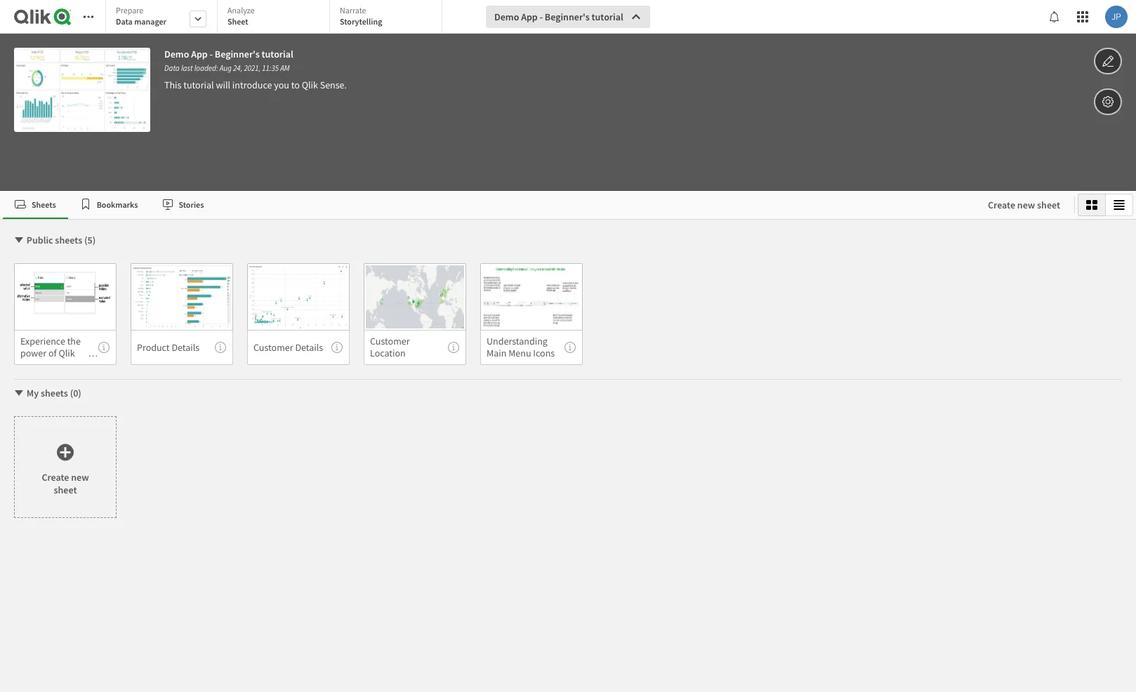 Task type: describe. For each thing, give the bounding box(es) containing it.
(5)
[[84, 234, 96, 247]]

bookmarks
[[97, 199, 138, 210]]

2 vertical spatial tutorial
[[184, 79, 214, 91]]

data inside "prepare data manager"
[[116, 16, 133, 27]]

of
[[48, 347, 57, 360]]

collapse image
[[13, 388, 25, 399]]

app for demo app - beginner's tutorial
[[521, 11, 538, 23]]

customer details menu item
[[247, 330, 350, 365]]

narrate storytelling
[[340, 5, 382, 27]]

tab list inside 'toolbar'
[[105, 0, 448, 35]]

tooltip for experience the power of qlik sense
[[98, 342, 110, 353]]

product details sheet is selected. press the spacebar or enter key to open product details sheet. use the right and left arrow keys to navigate. element
[[131, 263, 233, 365]]

public sheets (5)
[[27, 234, 96, 247]]

understanding main menu icons sheet is selected. press the spacebar or enter key to open understanding main menu icons sheet. use the right and left arrow keys to navigate. element
[[481, 263, 583, 365]]

my sheets (0)
[[27, 387, 81, 400]]

tooltip for customer details
[[332, 342, 343, 353]]

customer location sheet is selected. press the spacebar or enter key to open customer location sheet. use the right and left arrow keys to navigate. element
[[364, 263, 467, 365]]

data inside demo app - beginner's tutorial data last loaded: aug 24, 2021, 11:35 am this tutorial will introduce you to qlik sense.
[[164, 63, 180, 73]]

grid view image
[[1087, 200, 1098, 211]]

icons
[[533, 347, 555, 360]]

sheets
[[32, 199, 56, 210]]

beginner's for demo app - beginner's tutorial
[[545, 11, 590, 23]]

qlik inside demo app - beginner's tutorial data last loaded: aug 24, 2021, 11:35 am this tutorial will introduce you to qlik sense.
[[302, 79, 318, 91]]

stories
[[179, 199, 204, 210]]

- for demo app - beginner's tutorial
[[540, 11, 543, 23]]

24,
[[233, 63, 243, 73]]

sheets for public sheets
[[55, 234, 82, 247]]

product details menu item
[[131, 330, 233, 365]]

prepare data manager
[[116, 5, 167, 27]]

customer for location
[[370, 335, 410, 348]]

customer details sheet is selected. press the spacebar or enter key to open customer details sheet. use the right and left arrow keys to navigate. element
[[247, 263, 350, 365]]

11:35
[[262, 63, 279, 73]]

demo for demo app - beginner's tutorial data last loaded: aug 24, 2021, 11:35 am this tutorial will introduce you to qlik sense.
[[164, 48, 189, 60]]

bookmarks button
[[68, 191, 150, 219]]

sheets button
[[3, 191, 68, 219]]

tutorial for demo app - beginner's tutorial data last loaded: aug 24, 2021, 11:35 am this tutorial will introduce you to qlik sense.
[[262, 48, 294, 60]]

prepare
[[116, 5, 144, 15]]

tutorial for demo app - beginner's tutorial
[[592, 11, 624, 23]]

app for demo app - beginner's tutorial data last loaded: aug 24, 2021, 11:35 am this tutorial will introduce you to qlik sense.
[[191, 48, 208, 60]]

sheet inside create new sheet button
[[1038, 199, 1061, 211]]

(0)
[[70, 387, 81, 400]]

details for customer details
[[295, 341, 323, 354]]

experience the power of qlik sense sheet is selected. press the spacebar or enter key to open experience the power of qlik sense sheet. use the right and left arrow keys to navigate. element
[[14, 263, 117, 372]]

group inside application
[[1078, 194, 1134, 216]]

will
[[216, 79, 230, 91]]

demo for demo app - beginner's tutorial
[[495, 11, 519, 23]]

1 vertical spatial create
[[42, 471, 69, 484]]

public
[[27, 234, 53, 247]]

aug
[[220, 63, 232, 73]]

demo app - beginner's tutorial data last loaded: aug 24, 2021, 11:35 am this tutorial will introduce you to qlik sense.
[[164, 48, 347, 91]]

customer details
[[254, 341, 323, 354]]



Task type: vqa. For each thing, say whether or not it's contained in the screenshot.
Duration in the button
no



Task type: locate. For each thing, give the bounding box(es) containing it.
2 tooltip from the left
[[215, 342, 226, 353]]

app options image
[[1102, 93, 1115, 110]]

new inside button
[[1018, 199, 1036, 211]]

qlik right the of
[[59, 347, 75, 360]]

0 vertical spatial -
[[540, 11, 543, 23]]

tooltip inside customer details menu item
[[332, 342, 343, 353]]

0 horizontal spatial new
[[71, 471, 89, 484]]

customer location
[[370, 335, 410, 360]]

qlik inside experience the power of qlik sense
[[59, 347, 75, 360]]

data left last
[[164, 63, 180, 73]]

product
[[137, 341, 170, 354]]

list view image
[[1114, 200, 1126, 211]]

app inside demo app - beginner's tutorial "button"
[[521, 11, 538, 23]]

qlik right "to"
[[302, 79, 318, 91]]

0 horizontal spatial qlik
[[59, 347, 75, 360]]

tooltip inside experience the power of qlik sense menu item
[[98, 342, 110, 353]]

1 vertical spatial demo
[[164, 48, 189, 60]]

analyze sheet
[[228, 5, 255, 27]]

0 horizontal spatial sheet
[[54, 484, 77, 496]]

beginner's inside "button"
[[545, 11, 590, 23]]

1 vertical spatial new
[[71, 471, 89, 484]]

1 vertical spatial data
[[164, 63, 180, 73]]

1 vertical spatial -
[[210, 48, 213, 60]]

sheets left (5)
[[55, 234, 82, 247]]

0 horizontal spatial -
[[210, 48, 213, 60]]

experience the power of qlik sense menu item
[[14, 330, 117, 372]]

tutorial inside "button"
[[592, 11, 624, 23]]

tab list containing sheets
[[3, 191, 974, 219]]

james peterson image
[[1106, 6, 1128, 28]]

beginner's for demo app - beginner's tutorial data last loaded: aug 24, 2021, 11:35 am this tutorial will introduce you to qlik sense.
[[215, 48, 260, 60]]

- for demo app - beginner's tutorial data last loaded: aug 24, 2021, 11:35 am this tutorial will introduce you to qlik sense.
[[210, 48, 213, 60]]

1 horizontal spatial details
[[295, 341, 323, 354]]

2 horizontal spatial tutorial
[[592, 11, 624, 23]]

demo app - beginner's tutorial button
[[486, 6, 650, 28]]

0 horizontal spatial create
[[42, 471, 69, 484]]

data down prepare
[[116, 16, 133, 27]]

location
[[370, 347, 406, 360]]

1 vertical spatial sheet
[[54, 484, 77, 496]]

edit image
[[1102, 53, 1115, 70]]

1 horizontal spatial demo
[[495, 11, 519, 23]]

1 vertical spatial beginner's
[[215, 48, 260, 60]]

1 vertical spatial create new sheet
[[42, 471, 89, 496]]

0 horizontal spatial tutorial
[[184, 79, 214, 91]]

demo inside demo app - beginner's tutorial data last loaded: aug 24, 2021, 11:35 am this tutorial will introduce you to qlik sense.
[[164, 48, 189, 60]]

new
[[1018, 199, 1036, 211], [71, 471, 89, 484]]

1 horizontal spatial tutorial
[[262, 48, 294, 60]]

understanding main menu icons
[[487, 335, 555, 360]]

application containing demo app - beginner's tutorial
[[0, 0, 1137, 693]]

understanding
[[487, 335, 548, 348]]

1 tooltip from the left
[[98, 342, 110, 353]]

0 vertical spatial sheets
[[55, 234, 82, 247]]

0 horizontal spatial create new sheet
[[42, 471, 89, 496]]

product details
[[137, 341, 200, 354]]

narrate
[[340, 5, 366, 15]]

0 vertical spatial tab list
[[105, 0, 448, 35]]

collapse image
[[13, 235, 25, 246]]

am
[[280, 63, 290, 73]]

demo
[[495, 11, 519, 23], [164, 48, 189, 60]]

tooltip for understanding main menu icons
[[565, 342, 576, 353]]

storytelling
[[340, 16, 382, 27]]

3 tooltip from the left
[[332, 342, 343, 353]]

0 vertical spatial qlik
[[302, 79, 318, 91]]

0 vertical spatial beginner's
[[545, 11, 590, 23]]

create inside create new sheet button
[[989, 199, 1016, 211]]

1 vertical spatial sheets
[[41, 387, 68, 400]]

experience
[[20, 335, 65, 348]]

toolbar
[[0, 0, 1137, 191]]

1 horizontal spatial qlik
[[302, 79, 318, 91]]

you
[[274, 79, 289, 91]]

1 vertical spatial qlik
[[59, 347, 75, 360]]

1 horizontal spatial create
[[989, 199, 1016, 211]]

menu
[[509, 347, 532, 360]]

group
[[1078, 194, 1134, 216]]

1 horizontal spatial create new sheet
[[989, 199, 1061, 211]]

main
[[487, 347, 507, 360]]

tooltip right icons
[[565, 342, 576, 353]]

toolbar containing demo app - beginner's tutorial
[[0, 0, 1137, 191]]

details
[[172, 341, 200, 354], [295, 341, 323, 354]]

tooltip
[[98, 342, 110, 353], [215, 342, 226, 353], [332, 342, 343, 353], [448, 342, 459, 353], [565, 342, 576, 353]]

this
[[164, 79, 182, 91]]

0 vertical spatial demo
[[495, 11, 519, 23]]

app inside demo app - beginner's tutorial data last loaded: aug 24, 2021, 11:35 am this tutorial will introduce you to qlik sense.
[[191, 48, 208, 60]]

new inside create new sheet
[[71, 471, 89, 484]]

tab list containing prepare
[[105, 0, 448, 35]]

customer
[[370, 335, 410, 348], [254, 341, 293, 354]]

customer location menu item
[[364, 330, 467, 365]]

to
[[291, 79, 300, 91]]

sheets for my sheets
[[41, 387, 68, 400]]

tooltip right the
[[98, 342, 110, 353]]

1 horizontal spatial beginner's
[[545, 11, 590, 23]]

demo app - beginner's tutorial
[[495, 11, 624, 23]]

loaded:
[[194, 63, 218, 73]]

application
[[0, 0, 1137, 693]]

create new sheet inside button
[[989, 199, 1061, 211]]

sheets
[[55, 234, 82, 247], [41, 387, 68, 400]]

1 horizontal spatial customer
[[370, 335, 410, 348]]

0 vertical spatial app
[[521, 11, 538, 23]]

data
[[116, 16, 133, 27], [164, 63, 180, 73]]

manager
[[134, 16, 167, 27]]

4 tooltip from the left
[[448, 342, 459, 353]]

tooltip for customer location
[[448, 342, 459, 353]]

tooltip inside customer location menu item
[[448, 342, 459, 353]]

beginner's inside demo app - beginner's tutorial data last loaded: aug 24, 2021, 11:35 am this tutorial will introduce you to qlik sense.
[[215, 48, 260, 60]]

tooltip for product details
[[215, 342, 226, 353]]

- inside demo app - beginner's tutorial data last loaded: aug 24, 2021, 11:35 am this tutorial will introduce you to qlik sense.
[[210, 48, 213, 60]]

1 horizontal spatial sheet
[[1038, 199, 1061, 211]]

sheet
[[1038, 199, 1061, 211], [54, 484, 77, 496]]

0 horizontal spatial demo
[[164, 48, 189, 60]]

app
[[521, 11, 538, 23], [191, 48, 208, 60]]

tooltip left main
[[448, 342, 459, 353]]

power
[[20, 347, 46, 360]]

customer for details
[[254, 341, 293, 354]]

- inside "button"
[[540, 11, 543, 23]]

1 horizontal spatial app
[[521, 11, 538, 23]]

0 horizontal spatial app
[[191, 48, 208, 60]]

create new sheet
[[989, 199, 1061, 211], [42, 471, 89, 496]]

0 horizontal spatial customer
[[254, 341, 293, 354]]

sense
[[20, 359, 45, 372]]

my
[[27, 387, 39, 400]]

qlik
[[302, 79, 318, 91], [59, 347, 75, 360]]

stories button
[[150, 191, 216, 219]]

introduce
[[232, 79, 272, 91]]

beginner's
[[545, 11, 590, 23], [215, 48, 260, 60]]

0 vertical spatial data
[[116, 16, 133, 27]]

sense.
[[320, 79, 347, 91]]

1 vertical spatial tab list
[[3, 191, 974, 219]]

1 horizontal spatial data
[[164, 63, 180, 73]]

create new sheet button
[[977, 194, 1072, 216]]

tab list
[[105, 0, 448, 35], [3, 191, 974, 219]]

the
[[67, 335, 81, 348]]

0 horizontal spatial details
[[172, 341, 200, 354]]

analyze
[[228, 5, 255, 15]]

1 details from the left
[[172, 341, 200, 354]]

tooltip inside understanding main menu icons menu item
[[565, 342, 576, 353]]

0 vertical spatial new
[[1018, 199, 1036, 211]]

0 horizontal spatial beginner's
[[215, 48, 260, 60]]

1 horizontal spatial -
[[540, 11, 543, 23]]

1 vertical spatial tutorial
[[262, 48, 294, 60]]

0 vertical spatial sheet
[[1038, 199, 1061, 211]]

tooltip right product details
[[215, 342, 226, 353]]

-
[[540, 11, 543, 23], [210, 48, 213, 60]]

0 vertical spatial create new sheet
[[989, 199, 1061, 211]]

understanding main menu icons menu item
[[481, 330, 583, 365]]

tooltip inside product details menu item
[[215, 342, 226, 353]]

details for product details
[[172, 341, 200, 354]]

create
[[989, 199, 1016, 211], [42, 471, 69, 484]]

experience the power of qlik sense
[[20, 335, 81, 372]]

2021,
[[244, 63, 261, 73]]

5 tooltip from the left
[[565, 342, 576, 353]]

sheet
[[228, 16, 248, 27]]

tooltip right customer details
[[332, 342, 343, 353]]

sheets left (0)
[[41, 387, 68, 400]]

0 vertical spatial tutorial
[[592, 11, 624, 23]]

last
[[181, 63, 193, 73]]

demo inside "button"
[[495, 11, 519, 23]]

1 vertical spatial app
[[191, 48, 208, 60]]

tutorial
[[592, 11, 624, 23], [262, 48, 294, 60], [184, 79, 214, 91]]

2 details from the left
[[295, 341, 323, 354]]

0 horizontal spatial data
[[116, 16, 133, 27]]

0 vertical spatial create
[[989, 199, 1016, 211]]

1 horizontal spatial new
[[1018, 199, 1036, 211]]



